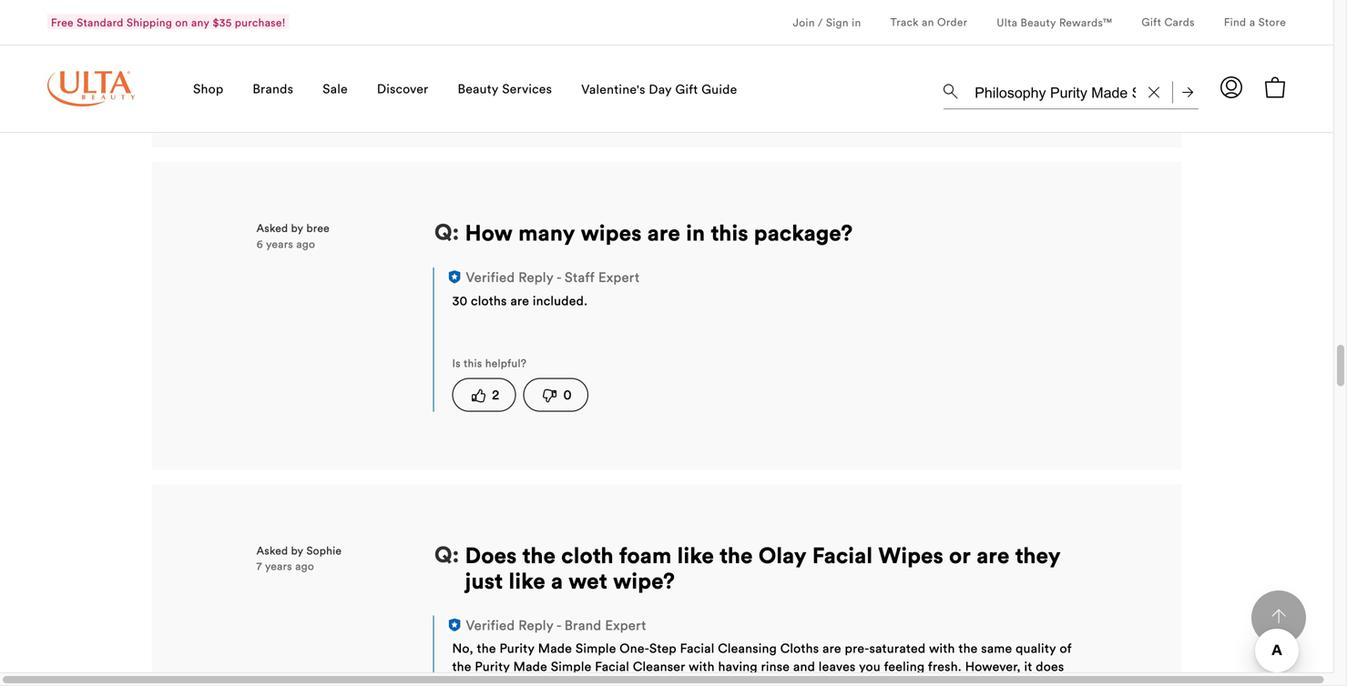 Task type: describe. For each thing, give the bounding box(es) containing it.
join
[[793, 15, 815, 29]]

0 vertical spatial group
[[439, 0, 1136, 39]]

Search products and more search field
[[973, 73, 1138, 105]]

"foaming"
[[517, 677, 575, 687]]

2 horizontal spatial a
[[1249, 15, 1255, 29]]

day
[[649, 81, 672, 97]]

many
[[518, 219, 575, 247]]

0
[[563, 386, 572, 404]]

wet
[[569, 567, 608, 595]]

saturated
[[869, 641, 926, 657]]

join / sign in button
[[793, 0, 861, 45]]

cloths
[[780, 641, 819, 657]]

guide
[[702, 81, 737, 97]]

valentine's day gift guide link
[[581, 81, 737, 100]]

free
[[51, 15, 74, 29]]

of
[[1060, 641, 1072, 657]]

how many wipes are in this package?
[[465, 219, 853, 247]]

however,
[[965, 659, 1021, 676]]

any
[[191, 15, 210, 29]]

q for does the cloth foam like the olay facial wipes or are they just like a wet wipe?
[[434, 541, 452, 569]]

question element for how many wipes are in this package?
[[434, 215, 460, 247]]

0 vertical spatial with
[[929, 641, 955, 657]]

not
[[452, 677, 472, 687]]

a inside verified reply - brand expert no, the purity made simple one-step facial cleansing cloths are pre-saturated with the same quality of the purity made simple facial cleanser with having rinse and leaves you feeling fresh. however, it does not have a "foaming" ability.
[[507, 677, 513, 687]]

$35
[[213, 15, 232, 29]]

years for does
[[265, 560, 292, 573]]

have
[[475, 677, 503, 687]]

find
[[1224, 15, 1246, 29]]

brand
[[565, 617, 601, 634]]

1 horizontal spatial facial
[[680, 641, 715, 657]]

cleansing
[[718, 641, 777, 657]]

expert for brand
[[605, 617, 646, 634]]

rewards™
[[1059, 15, 1112, 29]]

does
[[465, 542, 517, 570]]

quality
[[1016, 641, 1056, 657]]

find a store
[[1224, 15, 1286, 29]]

- for staff
[[557, 269, 561, 286]]

years for how
[[266, 237, 293, 251]]

join / sign in
[[793, 15, 861, 29]]

brands
[[253, 81, 293, 97]]

verified reply image
[[448, 271, 461, 284]]

0 vertical spatial gift
[[1142, 15, 1161, 29]]

same
[[981, 641, 1012, 657]]

having
[[718, 659, 758, 676]]

0 horizontal spatial like
[[509, 567, 546, 595]]

find a store link
[[1224, 15, 1286, 32]]

gift cards
[[1142, 15, 1195, 29]]

it
[[1024, 659, 1032, 676]]

1 vertical spatial with
[[689, 659, 715, 676]]

track
[[890, 15, 919, 29]]

shipping
[[126, 15, 172, 29]]

30
[[452, 293, 468, 309]]

just
[[465, 567, 503, 595]]

in inside button
[[852, 15, 861, 29]]

verified for brand
[[466, 617, 515, 634]]

and
[[793, 659, 815, 676]]

asked by bree 6 years ago
[[257, 222, 330, 251]]

1 vertical spatial purity
[[475, 659, 510, 676]]

show 1 more answer button
[[256, 68, 377, 90]]

feeling
[[884, 659, 925, 676]]

beauty inside button
[[1021, 15, 1056, 29]]

does
[[1036, 659, 1064, 676]]

leaves
[[819, 659, 856, 676]]

purchase!
[[235, 15, 286, 29]]

ulta beauty rewards™ button
[[997, 0, 1112, 45]]

beauty services
[[458, 81, 552, 97]]

beauty inside button
[[458, 81, 499, 97]]

asked by sophie 7 years ago
[[257, 544, 342, 573]]

ago for how
[[296, 237, 315, 251]]

cloth
[[561, 542, 614, 570]]

by for how many wipes are in this package?
[[291, 222, 303, 235]]

they
[[1015, 542, 1061, 570]]

free standard shipping on any $35 purchase!
[[51, 15, 286, 29]]

no,
[[452, 641, 473, 657]]

6
[[257, 237, 263, 251]]

sale button
[[323, 45, 348, 133]]

clear search image
[[1149, 87, 1160, 98]]

1 vertical spatial made
[[513, 659, 547, 676]]

bree
[[306, 222, 330, 235]]

ability.
[[579, 677, 618, 687]]

0 vertical spatial made
[[538, 641, 572, 657]]

/
[[818, 15, 823, 29]]

reply for staff
[[519, 269, 554, 286]]

brands button
[[253, 45, 293, 133]]

more
[[300, 70, 331, 86]]

valentine's
[[581, 81, 646, 97]]

or
[[949, 542, 971, 570]]

services
[[502, 81, 552, 97]]

fresh.
[[928, 659, 962, 676]]

pre-
[[845, 641, 869, 657]]

0 button
[[523, 379, 589, 412]]

staff
[[565, 269, 595, 286]]

the right does
[[523, 542, 556, 570]]

shop
[[193, 81, 224, 97]]

the left the same
[[959, 641, 978, 657]]

verified reply image
[[448, 619, 461, 633]]

you
[[859, 659, 881, 676]]



Task type: vqa. For each thing, say whether or not it's contained in the screenshot.
withIconRight
no



Task type: locate. For each thing, give the bounding box(es) containing it.
1 horizontal spatial in
[[852, 15, 861, 29]]

q for how many wipes are in this package?
[[434, 218, 452, 246]]

0 vertical spatial years
[[266, 237, 293, 251]]

1 horizontal spatial with
[[929, 641, 955, 657]]

0 vertical spatial a
[[1249, 15, 1255, 29]]

1 horizontal spatial beauty
[[1021, 15, 1056, 29]]

verified reply - staff expert 30 cloths are included.
[[452, 269, 640, 309]]

this
[[711, 219, 748, 247]]

1 vertical spatial ago
[[295, 560, 314, 573]]

2
[[492, 386, 499, 404]]

facial inside does the cloth foam like the olay facial wipes or are they just like a wet wipe?
[[812, 542, 873, 570]]

answer
[[334, 70, 377, 86]]

0 items in bag image
[[1264, 76, 1286, 98]]

are inside the verified reply - staff expert 30 cloths are included.
[[510, 293, 529, 309]]

0 vertical spatial in
[[852, 15, 861, 29]]

gift cards link
[[1142, 15, 1195, 32]]

olay
[[759, 542, 807, 570]]

asked inside asked by bree 6 years ago
[[257, 222, 288, 235]]

reply for brand
[[519, 617, 554, 634]]

by inside asked by sophie 7 years ago
[[291, 544, 303, 558]]

verified inside verified reply - brand expert no, the purity made simple one-step facial cleansing cloths are pre-saturated with the same quality of the purity made simple facial cleanser with having rinse and leaves you feeling fresh. however, it does not have a "foaming" ability.
[[466, 617, 515, 634]]

ago down bree
[[296, 237, 315, 251]]

expert
[[598, 269, 640, 286], [605, 617, 646, 634]]

0 vertical spatial purity
[[500, 641, 535, 657]]

1 vertical spatial beauty
[[458, 81, 499, 97]]

wipes
[[581, 219, 642, 247]]

question element for does the cloth foam like the olay facial wipes or are they just like a wet wipe?
[[434, 538, 460, 570]]

expert inside verified reply - brand expert no, the purity made simple one-step facial cleansing cloths are pre-saturated with the same quality of the purity made simple facial cleanser with having rinse and leaves you feeling fresh. however, it does not have a "foaming" ability.
[[605, 617, 646, 634]]

1 q from the top
[[434, 218, 452, 246]]

gift left cards
[[1142, 15, 1161, 29]]

does the cloth foam like the olay facial wipes or are they just like a wet wipe?
[[465, 542, 1061, 595]]

question element left how on the top left of the page
[[434, 215, 460, 247]]

reply inside the verified reply - staff expert 30 cloths are included.
[[519, 269, 554, 286]]

track an order
[[890, 15, 968, 29]]

years inside asked by bree 6 years ago
[[266, 237, 293, 251]]

gift right day
[[675, 81, 698, 97]]

- left brand on the left bottom
[[557, 617, 561, 634]]

wipes
[[878, 542, 944, 570]]

expert up one-
[[605, 617, 646, 634]]

2 vertical spatial facial
[[595, 659, 629, 676]]

0 vertical spatial beauty
[[1021, 15, 1056, 29]]

are
[[647, 219, 680, 247], [510, 293, 529, 309], [977, 542, 1010, 570], [823, 641, 841, 657]]

1 vertical spatial facial
[[680, 641, 715, 657]]

submit image
[[1182, 87, 1193, 98]]

with up fresh.
[[929, 641, 955, 657]]

question element
[[434, 215, 460, 247], [434, 538, 460, 570]]

verified reply - brand expert no, the purity made simple one-step facial cleansing cloths are pre-saturated with the same quality of the purity made simple facial cleanser with having rinse and leaves you feeling fresh. however, it does not have a "foaming" ability.
[[452, 617, 1072, 687]]

a right have at bottom left
[[507, 677, 513, 687]]

1 vertical spatial verified
[[466, 617, 515, 634]]

beauty right ulta
[[1021, 15, 1056, 29]]

asked
[[257, 222, 288, 235], [257, 544, 288, 558]]

verified up cloths
[[466, 269, 515, 286]]

1 vertical spatial question element
[[434, 538, 460, 570]]

1 asked from the top
[[257, 222, 288, 235]]

are up leaves on the bottom of page
[[823, 641, 841, 657]]

1 vertical spatial reply
[[519, 617, 554, 634]]

1 question element from the top
[[434, 215, 460, 247]]

verified
[[466, 269, 515, 286], [466, 617, 515, 634]]

0 vertical spatial -
[[557, 269, 561, 286]]

are inside does the cloth foam like the olay facial wipes or are they just like a wet wipe?
[[977, 542, 1010, 570]]

q left does
[[434, 541, 452, 569]]

1 horizontal spatial like
[[677, 542, 714, 570]]

step
[[649, 641, 677, 657]]

asked up 6
[[257, 222, 288, 235]]

- inside verified reply - brand expert no, the purity made simple one-step facial cleansing cloths are pre-saturated with the same quality of the purity made simple facial cleanser with having rinse and leaves you feeling fresh. however, it does not have a "foaming" ability.
[[557, 617, 561, 634]]

a right find
[[1249, 15, 1255, 29]]

reply
[[519, 269, 554, 286], [519, 617, 554, 634]]

asked for how many wipes are in this package?
[[257, 222, 288, 235]]

an
[[922, 15, 934, 29]]

how
[[465, 219, 513, 247]]

2 - from the top
[[557, 617, 561, 634]]

verified for staff
[[466, 269, 515, 286]]

0 vertical spatial reply
[[519, 269, 554, 286]]

purity
[[500, 641, 535, 657], [475, 659, 510, 676]]

2 q from the top
[[434, 541, 452, 569]]

reply up included.
[[519, 269, 554, 286]]

back to top image
[[1272, 610, 1286, 624]]

1 vertical spatial -
[[557, 617, 561, 634]]

2 by from the top
[[291, 544, 303, 558]]

discover button
[[377, 45, 429, 133]]

1 verified from the top
[[466, 269, 515, 286]]

group containing 2
[[452, 356, 644, 412]]

simple up ""foaming""
[[551, 659, 592, 676]]

2 question element from the top
[[434, 538, 460, 570]]

1 vertical spatial a
[[551, 567, 563, 595]]

cleanser
[[633, 659, 685, 676]]

2 horizontal spatial facial
[[812, 542, 873, 570]]

sophie
[[306, 544, 342, 558]]

in left this
[[686, 219, 705, 247]]

2 button
[[452, 379, 516, 412]]

group
[[439, 0, 1136, 39], [452, 356, 644, 412]]

show
[[256, 70, 289, 86]]

made
[[538, 641, 572, 657], [513, 659, 547, 676]]

simple down brand on the left bottom
[[576, 641, 616, 657]]

7
[[257, 560, 262, 573]]

discover
[[377, 81, 429, 97]]

verified right verified reply image
[[466, 617, 515, 634]]

simple
[[576, 641, 616, 657], [551, 659, 592, 676]]

in right sign
[[852, 15, 861, 29]]

years right '7' on the left bottom of page
[[265, 560, 292, 573]]

1 vertical spatial q
[[434, 541, 452, 569]]

- inside the verified reply - staff expert 30 cloths are included.
[[557, 269, 561, 286]]

a
[[1249, 15, 1255, 29], [551, 567, 563, 595], [507, 677, 513, 687]]

0 vertical spatial question element
[[434, 215, 460, 247]]

0 horizontal spatial with
[[689, 659, 715, 676]]

0 vertical spatial q
[[434, 218, 452, 246]]

ulta
[[997, 15, 1018, 29]]

shop button
[[193, 45, 224, 133]]

ulta beauty rewards™
[[997, 15, 1112, 29]]

1 vertical spatial by
[[291, 544, 303, 558]]

2 verified from the top
[[466, 617, 515, 634]]

by for does the cloth foam like the olay facial wipes or are they just like a wet wipe?
[[291, 544, 303, 558]]

standard
[[77, 15, 123, 29]]

included.
[[533, 293, 588, 309]]

sale
[[323, 81, 348, 97]]

1 by from the top
[[291, 222, 303, 235]]

years right 6
[[266, 237, 293, 251]]

sign
[[826, 15, 849, 29]]

cards
[[1164, 15, 1195, 29]]

0 vertical spatial facial
[[812, 542, 873, 570]]

the
[[523, 542, 556, 570], [720, 542, 753, 570], [477, 641, 496, 657], [959, 641, 978, 657], [452, 659, 471, 676]]

facial right step
[[680, 641, 715, 657]]

- for brand
[[557, 617, 561, 634]]

asked inside asked by sophie 7 years ago
[[257, 544, 288, 558]]

expert for staff
[[598, 269, 640, 286]]

are right cloths
[[510, 293, 529, 309]]

a inside does the cloth foam like the olay facial wipes or are they just like a wet wipe?
[[551, 567, 563, 595]]

years
[[266, 237, 293, 251], [265, 560, 292, 573]]

1 horizontal spatial a
[[551, 567, 563, 595]]

0 horizontal spatial a
[[507, 677, 513, 687]]

like right just
[[509, 567, 546, 595]]

1 vertical spatial asked
[[257, 544, 288, 558]]

asked for does the cloth foam like the olay facial wipes or are they just like a wet wipe?
[[257, 544, 288, 558]]

asked up '7' on the left bottom of page
[[257, 544, 288, 558]]

0 horizontal spatial gift
[[675, 81, 698, 97]]

1 reply from the top
[[519, 269, 554, 286]]

0 vertical spatial verified
[[466, 269, 515, 286]]

gift
[[1142, 15, 1161, 29], [675, 81, 698, 97]]

order
[[937, 15, 968, 29]]

1 vertical spatial simple
[[551, 659, 592, 676]]

log in to your ulta account image
[[1221, 76, 1242, 98]]

verified inside the verified reply - staff expert 30 cloths are included.
[[466, 269, 515, 286]]

ago for does
[[295, 560, 314, 573]]

q left how on the top left of the page
[[434, 218, 452, 246]]

0 vertical spatial expert
[[598, 269, 640, 286]]

ago down sophie
[[295, 560, 314, 573]]

are right or
[[977, 542, 1010, 570]]

the left olay
[[720, 542, 753, 570]]

facial right olay
[[812, 542, 873, 570]]

the up not
[[452, 659, 471, 676]]

by inside asked by bree 6 years ago
[[291, 222, 303, 235]]

with
[[929, 641, 955, 657], [689, 659, 715, 676]]

0 vertical spatial ago
[[296, 237, 315, 251]]

2 reply from the top
[[519, 617, 554, 634]]

foam
[[619, 542, 672, 570]]

wipe?
[[613, 567, 675, 595]]

package?
[[754, 219, 853, 247]]

a left wet
[[551, 567, 563, 595]]

0 vertical spatial simple
[[576, 641, 616, 657]]

with left having
[[689, 659, 715, 676]]

are inside verified reply - brand expert no, the purity made simple one-step facial cleansing cloths are pre-saturated with the same quality of the purity made simple facial cleanser with having rinse and leaves you feeling fresh. however, it does not have a "foaming" ability.
[[823, 641, 841, 657]]

reply left brand on the left bottom
[[519, 617, 554, 634]]

go to ulta beauty homepage image
[[47, 71, 135, 107]]

1 vertical spatial expert
[[605, 617, 646, 634]]

facial up ability.
[[595, 659, 629, 676]]

0 vertical spatial asked
[[257, 222, 288, 235]]

ago inside asked by bree 6 years ago
[[296, 237, 315, 251]]

ago inside asked by sophie 7 years ago
[[295, 560, 314, 573]]

track an order link
[[890, 15, 968, 32]]

expert right staff
[[598, 269, 640, 286]]

beauty left services
[[458, 81, 499, 97]]

like right foam
[[677, 542, 714, 570]]

beauty services button
[[458, 45, 552, 133]]

1 vertical spatial gift
[[675, 81, 698, 97]]

reply inside verified reply - brand expert no, the purity made simple one-step facial cleansing cloths are pre-saturated with the same quality of the purity made simple facial cleanser with having rinse and leaves you feeling fresh. however, it does not have a "foaming" ability.
[[519, 617, 554, 634]]

years inside asked by sophie 7 years ago
[[265, 560, 292, 573]]

expert inside the verified reply - staff expert 30 cloths are included.
[[598, 269, 640, 286]]

2 vertical spatial a
[[507, 677, 513, 687]]

by left sophie
[[291, 544, 303, 558]]

0 horizontal spatial in
[[686, 219, 705, 247]]

0 horizontal spatial beauty
[[458, 81, 499, 97]]

one-
[[620, 641, 649, 657]]

question element left does
[[434, 538, 460, 570]]

1
[[292, 70, 297, 86]]

2 asked from the top
[[257, 544, 288, 558]]

1 vertical spatial in
[[686, 219, 705, 247]]

0 vertical spatial by
[[291, 222, 303, 235]]

None search field
[[944, 69, 1199, 113]]

valentine's day gift guide
[[581, 81, 737, 97]]

on
[[175, 15, 188, 29]]

1 - from the top
[[557, 269, 561, 286]]

1 vertical spatial years
[[265, 560, 292, 573]]

are right wipes
[[647, 219, 680, 247]]

by left bree
[[291, 222, 303, 235]]

0 horizontal spatial facial
[[595, 659, 629, 676]]

1 vertical spatial group
[[452, 356, 644, 412]]

- left staff
[[557, 269, 561, 286]]

1 horizontal spatial gift
[[1142, 15, 1161, 29]]

by
[[291, 222, 303, 235], [291, 544, 303, 558]]

the right no,
[[477, 641, 496, 657]]



